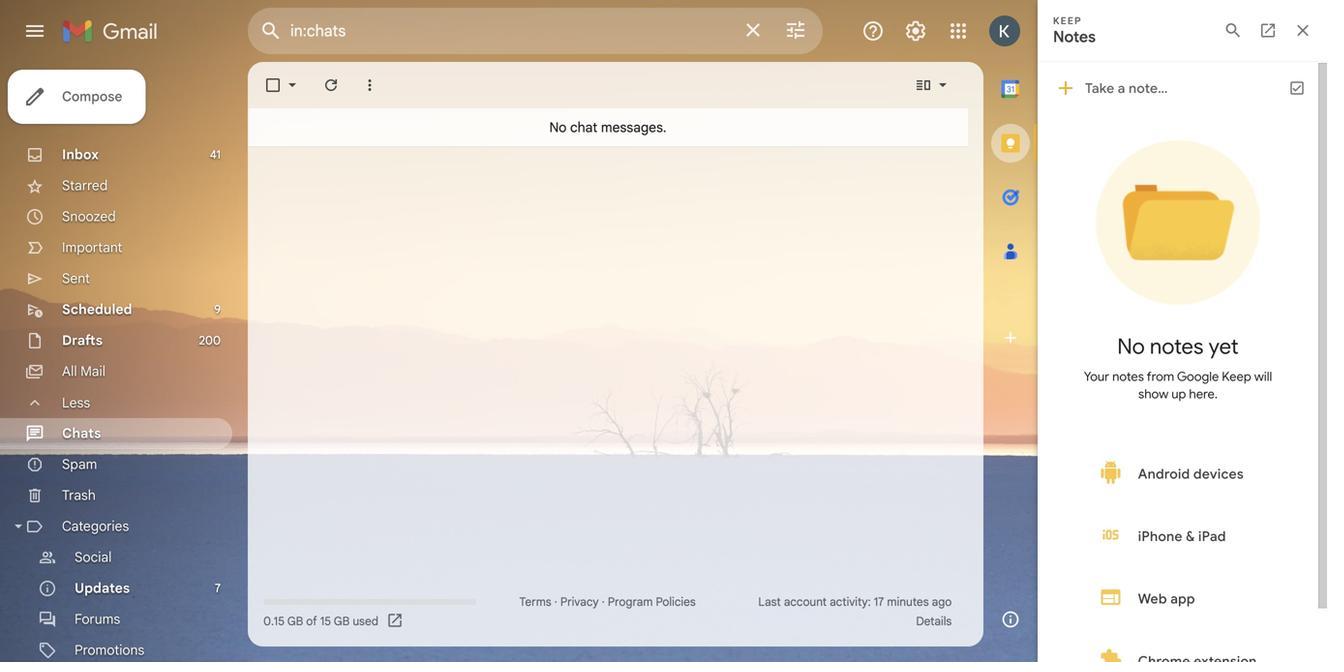 Task type: describe. For each thing, give the bounding box(es) containing it.
messages.
[[601, 119, 667, 136]]

forums
[[75, 611, 120, 628]]

settings image
[[904, 19, 928, 43]]

chats
[[62, 425, 101, 442]]

15
[[320, 614, 331, 629]]

0.15 gb of 15 gb used
[[263, 614, 379, 629]]

ago
[[932, 595, 952, 610]]

categories
[[62, 518, 129, 535]]

used
[[353, 614, 379, 629]]

terms link
[[520, 595, 552, 610]]

7
[[215, 582, 221, 596]]

41
[[210, 148, 221, 162]]

side panel section
[[984, 62, 1038, 647]]

privacy
[[561, 595, 599, 610]]

1 · from the left
[[555, 595, 558, 610]]

minutes
[[887, 595, 929, 610]]

of
[[306, 614, 317, 629]]

follow link to manage storage image
[[386, 612, 406, 631]]

inbox link
[[62, 146, 99, 163]]

all mail
[[62, 363, 105, 380]]

program policies link
[[608, 595, 696, 610]]

updates
[[75, 580, 130, 597]]

last
[[759, 595, 781, 610]]

no
[[550, 119, 567, 136]]

chat
[[570, 119, 598, 136]]

snoozed
[[62, 208, 116, 225]]

activity:
[[830, 595, 871, 610]]

terms · privacy · program policies
[[520, 595, 696, 610]]

17
[[874, 595, 884, 610]]

spam link
[[62, 456, 97, 473]]

categories link
[[62, 518, 129, 535]]

important
[[62, 239, 122, 256]]

inbox
[[62, 146, 99, 163]]

no chat messages. main content
[[248, 62, 984, 647]]

gmail image
[[62, 12, 168, 50]]

drafts link
[[62, 332, 103, 349]]

2 gb from the left
[[334, 614, 350, 629]]

refresh image
[[322, 76, 341, 95]]

snoozed link
[[62, 208, 116, 225]]

social link
[[75, 549, 112, 566]]

support image
[[862, 19, 885, 43]]

main menu image
[[23, 19, 46, 43]]

footer inside no chat messages. "main content"
[[248, 593, 968, 631]]

starred
[[62, 177, 108, 194]]

trash link
[[62, 487, 96, 504]]

mail
[[81, 363, 105, 380]]

details link
[[916, 614, 952, 629]]

promotions link
[[75, 642, 144, 659]]

sent link
[[62, 270, 90, 287]]



Task type: vqa. For each thing, say whether or not it's contained in the screenshot.
navigation containing Compose
yes



Task type: locate. For each thing, give the bounding box(es) containing it.
clear search image
[[734, 11, 773, 49]]

0 horizontal spatial gb
[[287, 614, 303, 629]]

all
[[62, 363, 77, 380]]

1 horizontal spatial ·
[[602, 595, 605, 610]]

200
[[199, 334, 221, 348]]

all mail link
[[62, 363, 105, 380]]

gb right 15
[[334, 614, 350, 629]]

no chat messages.
[[550, 119, 667, 136]]

scheduled link
[[62, 301, 132, 318]]

0 horizontal spatial ·
[[555, 595, 558, 610]]

account
[[784, 595, 827, 610]]

1 gb from the left
[[287, 614, 303, 629]]

navigation containing compose
[[0, 62, 248, 662]]

last account activity: 17 minutes ago details
[[759, 595, 952, 629]]

spam
[[62, 456, 97, 473]]

starred link
[[62, 177, 108, 194]]

·
[[555, 595, 558, 610], [602, 595, 605, 610]]

· right terms
[[555, 595, 558, 610]]

policies
[[656, 595, 696, 610]]

sent
[[62, 270, 90, 287]]

9
[[214, 303, 221, 317]]

compose
[[62, 88, 122, 105]]

terms
[[520, 595, 552, 610]]

· right privacy link
[[602, 595, 605, 610]]

details
[[916, 614, 952, 629]]

gb
[[287, 614, 303, 629], [334, 614, 350, 629]]

chats link
[[62, 425, 101, 442]]

gb left of
[[287, 614, 303, 629]]

toggle split pane mode image
[[914, 76, 934, 95]]

2 · from the left
[[602, 595, 605, 610]]

updates link
[[75, 580, 130, 597]]

privacy link
[[561, 595, 599, 610]]

less button
[[0, 387, 232, 418]]

trash
[[62, 487, 96, 504]]

promotions
[[75, 642, 144, 659]]

drafts
[[62, 332, 103, 349]]

social
[[75, 549, 112, 566]]

program
[[608, 595, 653, 610]]

Search mail text field
[[291, 21, 730, 41]]

forums link
[[75, 611, 120, 628]]

footer
[[248, 593, 968, 631]]

advanced search options image
[[777, 11, 815, 49]]

important link
[[62, 239, 122, 256]]

1 horizontal spatial gb
[[334, 614, 350, 629]]

tab list
[[984, 62, 1038, 593]]

compose button
[[8, 70, 146, 124]]

None search field
[[248, 8, 823, 54]]

less
[[62, 394, 90, 411]]

navigation
[[0, 62, 248, 662]]

search mail image
[[254, 14, 289, 48]]

0.15
[[263, 614, 285, 629]]

footer containing terms
[[248, 593, 968, 631]]

scheduled
[[62, 301, 132, 318]]



